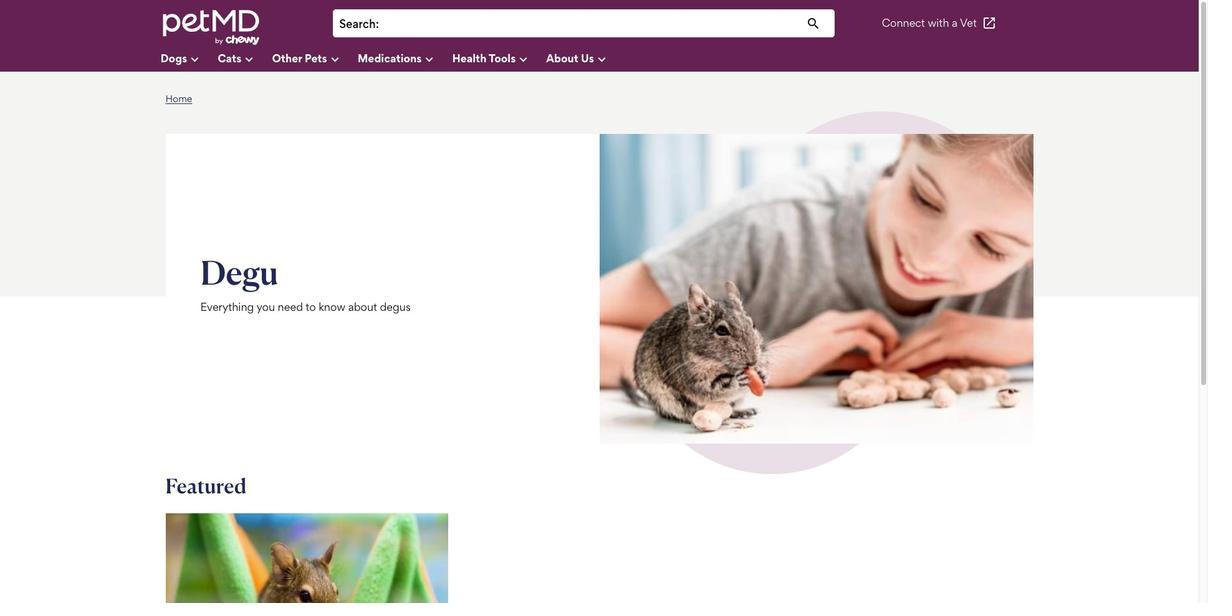 Task type: describe. For each thing, give the bounding box(es) containing it.
about us
[[546, 51, 594, 64]]

search :
[[339, 17, 379, 31]]

health
[[452, 51, 487, 64]]

cats button
[[218, 47, 272, 72]]

tools
[[489, 51, 516, 64]]

us
[[581, 51, 594, 64]]

cats
[[218, 51, 242, 64]]

everything you need to know about degus
[[200, 301, 411, 314]]

a
[[952, 17, 958, 30]]

other
[[272, 51, 302, 64]]

search
[[339, 17, 376, 31]]

dogs
[[161, 51, 187, 64]]

petmd home image
[[161, 8, 260, 47]]

other pets button
[[272, 47, 358, 72]]

vet
[[960, 17, 977, 30]]

with
[[928, 17, 949, 30]]

:
[[376, 17, 379, 31]]

medications
[[358, 51, 422, 64]]

degu
[[200, 252, 279, 293]]

featured
[[166, 474, 246, 499]]

degus
[[380, 301, 411, 314]]

home link
[[166, 93, 192, 105]]

pets
[[305, 51, 327, 64]]



Task type: vqa. For each thing, say whether or not it's contained in the screenshot.
Instagram ICON
no



Task type: locate. For each thing, give the bounding box(es) containing it.
health tools
[[452, 51, 516, 64]]

medications button
[[358, 47, 452, 72]]

about us button
[[546, 47, 625, 72]]

connect with a vet
[[882, 17, 977, 30]]

everything
[[200, 301, 254, 314]]

you
[[256, 301, 275, 314]]

home
[[166, 93, 192, 105]]

dogs button
[[161, 47, 218, 72]]

connect with a vet button
[[882, 8, 997, 38]]

to
[[306, 301, 316, 314]]

None text field
[[385, 16, 829, 32]]

young girl feeding a pet degu nuts image
[[599, 134, 1033, 444]]

health tools button
[[452, 47, 546, 72]]

other pets
[[272, 51, 327, 64]]

about
[[348, 301, 377, 314]]

need
[[278, 301, 303, 314]]

about
[[546, 51, 579, 64]]

connect
[[882, 17, 925, 30]]

know
[[319, 301, 346, 314]]



